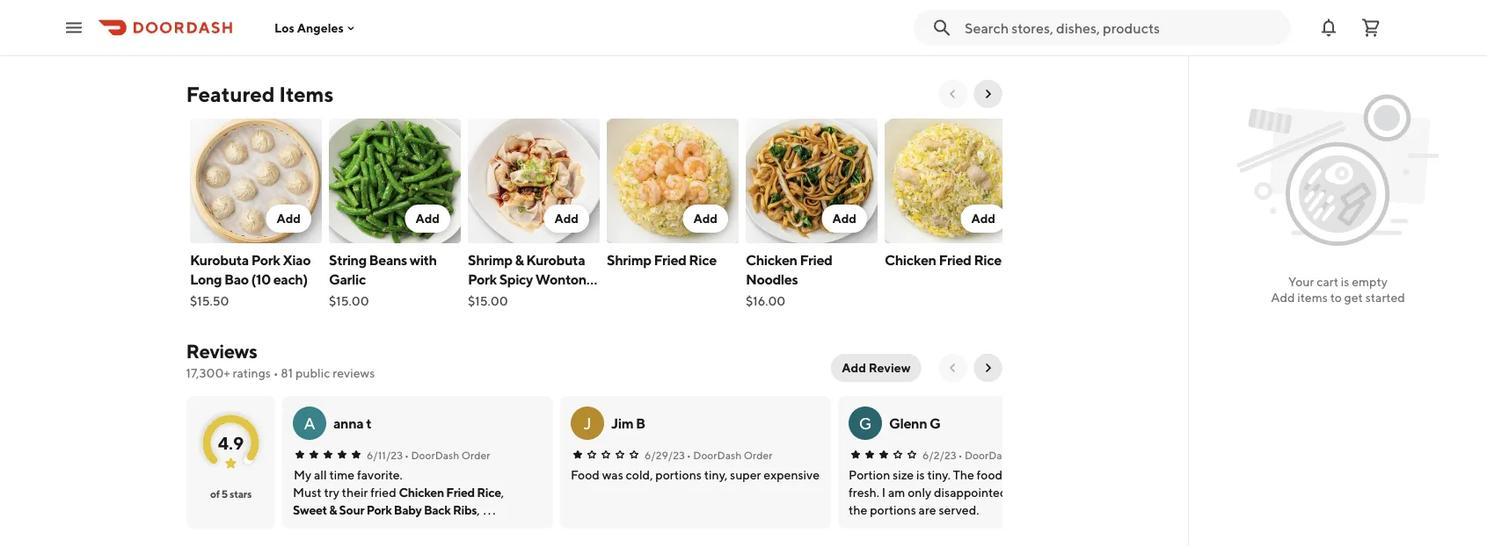 Task type: describe. For each thing, give the bounding box(es) containing it.
your cart is empty add items to get started
[[1271, 275, 1405, 305]]

to
[[1330, 291, 1342, 305]]

• for j
[[686, 449, 691, 462]]

anna
[[333, 416, 363, 432]]

• for g
[[958, 449, 962, 462]]

wontons
[[535, 271, 592, 288]]

shrimp for shrimp fried rice
[[606, 252, 651, 269]]

add for kurobuta pork xiao long bao (10 each)
[[276, 212, 300, 226]]

anna t
[[333, 416, 371, 432]]

sweet
[[292, 503, 327, 518]]

chicken fried rice sweet & sour pork baby back ribs
[[292, 486, 501, 518]]

next image
[[981, 361, 995, 376]]

angeles
[[297, 20, 344, 35]]

• for a
[[404, 449, 409, 462]]

reviews
[[333, 366, 375, 381]]

string
[[328, 252, 366, 269]]

Store search: begin typing to search for stores available on DoorDash text field
[[965, 18, 1280, 37]]

los
[[274, 20, 295, 35]]

a
[[303, 414, 315, 433]]

t
[[366, 416, 371, 432]]

add button for shrimp & kurobuta pork spicy wontons (8 each)
[[543, 205, 589, 233]]

chicken fried rice
[[884, 252, 1001, 269]]

open menu image
[[63, 17, 84, 38]]

doordash for j
[[693, 449, 741, 462]]

6/11/23
[[366, 449, 402, 462]]

pork inside "shrimp & kurobuta pork spicy wontons (8 each)"
[[467, 271, 496, 288]]

0 horizontal spatial g
[[858, 414, 871, 433]]

add for chicken fried rice
[[971, 212, 995, 226]]

chicken for chicken fried noodles $16.00
[[745, 252, 797, 269]]

add inside your cart is empty add items to get started
[[1271, 291, 1295, 305]]

add button for shrimp fried rice
[[682, 205, 728, 233]]

17,300+
[[186, 366, 230, 381]]

6/29/23
[[644, 449, 684, 462]]

cart
[[1317, 275, 1339, 289]]

shrimp & kurobuta pork spicy wontons (8 each) image
[[467, 119, 599, 244]]

kurobuta inside the kurobuta pork xiao long bao (10 each) $15.50
[[190, 252, 248, 269]]

previous image
[[946, 361, 960, 376]]

previous button of carousel image
[[946, 87, 960, 101]]

with
[[409, 252, 436, 269]]

jim
[[611, 416, 633, 432]]

reviews link
[[186, 340, 257, 363]]

chicken for chicken fried rice
[[884, 252, 936, 269]]

noodles
[[745, 271, 797, 288]]

1 horizontal spatial g
[[929, 416, 940, 432]]

next button of carousel image
[[981, 87, 995, 101]]

review
[[869, 361, 911, 376]]

your
[[1288, 275, 1314, 289]]

fried for chicken fried noodles $16.00
[[799, 252, 832, 269]]

doordash for g
[[964, 449, 1013, 462]]

81
[[281, 366, 293, 381]]

fried for chicken fried rice sweet & sour pork baby back ribs
[[446, 486, 474, 500]]

jim b
[[611, 416, 645, 432]]

• doordash order for a
[[404, 449, 490, 462]]

spicy
[[499, 271, 532, 288]]

chicken fried rice button
[[398, 485, 501, 502]]

0 items, open order cart image
[[1360, 17, 1382, 38]]

started
[[1365, 291, 1405, 305]]

doordash for a
[[411, 449, 459, 462]]

& inside chicken fried rice sweet & sour pork baby back ribs
[[329, 503, 336, 518]]

pork inside the kurobuta pork xiao long bao (10 each) $15.50
[[251, 252, 280, 269]]

string beans with garlic $15.00
[[328, 252, 436, 309]]

kurobuta pork xiao long bao (10 each) image
[[190, 119, 321, 244]]

back
[[423, 503, 450, 518]]

chicken fried noodles image
[[745, 119, 877, 244]]



Task type: locate. For each thing, give the bounding box(es) containing it.
0 vertical spatial each)
[[273, 271, 307, 288]]

1 doordash from the left
[[411, 449, 459, 462]]

rice for chicken fried rice sweet & sour pork baby back ribs
[[476, 486, 501, 500]]

add up the with
[[415, 212, 439, 226]]

add button
[[266, 205, 311, 233], [404, 205, 450, 233], [543, 205, 589, 233], [682, 205, 728, 233], [821, 205, 867, 233], [960, 205, 1006, 233]]

shrimp
[[467, 252, 512, 269], [606, 252, 651, 269]]

chicken for chicken fried rice sweet & sour pork baby back ribs
[[398, 486, 444, 500]]

• doordash order right 6/2/23
[[958, 449, 1044, 462]]

kurobuta up long
[[190, 252, 248, 269]]

add button up wontons
[[543, 205, 589, 233]]

• doordash order for j
[[686, 449, 772, 462]]

empty
[[1352, 275, 1388, 289]]

add button up the with
[[404, 205, 450, 233]]

• right the 6/29/23
[[686, 449, 691, 462]]

add up 'chicken fried rice'
[[971, 212, 995, 226]]

doordash up chicken fried rice button
[[411, 449, 459, 462]]

fried up ribs
[[446, 486, 474, 500]]

j
[[583, 414, 591, 433]]

string beans with garlic image
[[328, 119, 460, 244]]

add left the review
[[842, 361, 866, 376]]

2 kurobuta from the left
[[526, 252, 585, 269]]

6/2/23
[[922, 449, 956, 462]]

0 horizontal spatial shrimp
[[467, 252, 512, 269]]

&
[[514, 252, 523, 269], [329, 503, 336, 518]]

sour
[[339, 503, 364, 518]]

order for j
[[743, 449, 772, 462]]

1 vertical spatial each)
[[483, 291, 517, 307]]

0 horizontal spatial &
[[329, 503, 336, 518]]

pork inside chicken fried rice sweet & sour pork baby back ribs
[[366, 503, 391, 518]]

2 order from the left
[[743, 449, 772, 462]]

add for shrimp fried rice
[[693, 212, 717, 226]]

rice for chicken fried rice
[[973, 252, 1001, 269]]

los angeles
[[274, 20, 344, 35]]

2 vertical spatial pork
[[366, 503, 391, 518]]

rice
[[688, 252, 716, 269], [973, 252, 1001, 269], [476, 486, 501, 500]]

0 horizontal spatial pork
[[251, 252, 280, 269]]

add up the shrimp fried rice
[[693, 212, 717, 226]]

reviews 17,300+ ratings • 81 public reviews
[[186, 340, 375, 381]]

• right 6/2/23
[[958, 449, 962, 462]]

glenn g
[[889, 416, 940, 432]]

long
[[190, 271, 221, 288]]

pork up (10
[[251, 252, 280, 269]]

5
[[221, 488, 227, 500]]

fried for chicken fried rice
[[938, 252, 971, 269]]

reviews
[[186, 340, 257, 363]]

add button up the shrimp fried rice
[[682, 205, 728, 233]]

2 horizontal spatial pork
[[467, 271, 496, 288]]

& up spicy
[[514, 252, 523, 269]]

1 horizontal spatial • doordash order
[[686, 449, 772, 462]]

• doordash order
[[404, 449, 490, 462], [686, 449, 772, 462], [958, 449, 1044, 462]]

1 kurobuta from the left
[[190, 252, 248, 269]]

get
[[1344, 291, 1363, 305]]

1 horizontal spatial order
[[743, 449, 772, 462]]

1 horizontal spatial rice
[[688, 252, 716, 269]]

shrimp & kurobuta pork spicy wontons (8 each)
[[467, 252, 592, 307]]

add up chicken fried noodles $16.00
[[832, 212, 856, 226]]

$15.00
[[328, 294, 369, 309], [467, 294, 507, 309]]

featured items
[[186, 81, 333, 106]]

2 • doordash order from the left
[[686, 449, 772, 462]]

chicken fried noodles $16.00
[[745, 252, 832, 309]]

1 order from the left
[[461, 449, 490, 462]]

• inside reviews 17,300+ ratings • 81 public reviews
[[273, 366, 278, 381]]

$15.00 inside string beans with garlic $15.00
[[328, 294, 369, 309]]

ratings
[[233, 366, 271, 381]]

bao
[[224, 271, 248, 288]]

add button for chicken fried noodles
[[821, 205, 867, 233]]

3 add button from the left
[[543, 205, 589, 233]]

doordash
[[411, 449, 459, 462], [693, 449, 741, 462], [964, 449, 1013, 462]]

b
[[635, 416, 645, 432]]

1 add button from the left
[[266, 205, 311, 233]]

0 horizontal spatial each)
[[273, 271, 307, 288]]

doordash right 6/2/23
[[964, 449, 1013, 462]]

0 vertical spatial &
[[514, 252, 523, 269]]

0 horizontal spatial kurobuta
[[190, 252, 248, 269]]

order for g
[[1015, 449, 1044, 462]]

2 horizontal spatial doordash
[[964, 449, 1013, 462]]

$15.00 down spicy
[[467, 294, 507, 309]]

add button for string beans with garlic
[[404, 205, 450, 233]]

0 horizontal spatial $15.00
[[328, 294, 369, 309]]

fried inside chicken fried rice sweet & sour pork baby back ribs
[[446, 486, 474, 500]]

1 vertical spatial &
[[329, 503, 336, 518]]

shrimp for shrimp & kurobuta pork spicy wontons (8 each)
[[467, 252, 512, 269]]

3 order from the left
[[1015, 449, 1044, 462]]

6 add button from the left
[[960, 205, 1006, 233]]

4.9
[[217, 433, 243, 454]]

kurobuta inside "shrimp & kurobuta pork spicy wontons (8 each)"
[[526, 252, 585, 269]]

& inside "shrimp & kurobuta pork spicy wontons (8 each)"
[[514, 252, 523, 269]]

chicken inside chicken fried noodles $16.00
[[745, 252, 797, 269]]

• doordash order right the 6/29/23
[[686, 449, 772, 462]]

(8
[[467, 291, 480, 307]]

order
[[461, 449, 490, 462], [743, 449, 772, 462], [1015, 449, 1044, 462]]

glenn
[[889, 416, 927, 432]]

0 vertical spatial pork
[[251, 252, 280, 269]]

3 doordash from the left
[[964, 449, 1013, 462]]

0 horizontal spatial • doordash order
[[404, 449, 490, 462]]

chicken inside chicken fried rice sweet & sour pork baby back ribs
[[398, 486, 444, 500]]

2 horizontal spatial chicken
[[884, 252, 936, 269]]

0 horizontal spatial doordash
[[411, 449, 459, 462]]

1 • doordash order from the left
[[404, 449, 490, 462]]

0 horizontal spatial rice
[[476, 486, 501, 500]]

add button up chicken fried noodles $16.00
[[821, 205, 867, 233]]

shrimp fried rice
[[606, 252, 716, 269]]

•
[[273, 366, 278, 381], [404, 449, 409, 462], [686, 449, 691, 462], [958, 449, 962, 462]]

pork
[[251, 252, 280, 269], [467, 271, 496, 288], [366, 503, 391, 518]]

1 horizontal spatial kurobuta
[[526, 252, 585, 269]]

1 horizontal spatial &
[[514, 252, 523, 269]]

add button for kurobuta pork xiao long bao (10 each)
[[266, 205, 311, 233]]

chicken
[[745, 252, 797, 269], [884, 252, 936, 269], [398, 486, 444, 500]]

0 horizontal spatial chicken
[[398, 486, 444, 500]]

3 • doordash order from the left
[[958, 449, 1044, 462]]

• doordash order for g
[[958, 449, 1044, 462]]

ribs
[[452, 503, 476, 518]]

notification bell image
[[1318, 17, 1339, 38]]

garlic
[[328, 271, 365, 288]]

add up the xiao
[[276, 212, 300, 226]]

baby
[[393, 503, 421, 518]]

shrimp fried rice image
[[606, 119, 738, 244]]

kurobuta pork xiao long bao (10 each) $15.50
[[190, 252, 310, 309]]

1 horizontal spatial pork
[[366, 503, 391, 518]]

add for shrimp & kurobuta pork spicy wontons (8 each)
[[554, 212, 578, 226]]

items
[[279, 81, 333, 106]]

sweet & sour pork baby back ribs button
[[292, 502, 476, 520]]

add for chicken fried noodles
[[832, 212, 856, 226]]

2 horizontal spatial • doordash order
[[958, 449, 1044, 462]]

2 $15.00 from the left
[[467, 294, 507, 309]]

add
[[276, 212, 300, 226], [415, 212, 439, 226], [554, 212, 578, 226], [693, 212, 717, 226], [832, 212, 856, 226], [971, 212, 995, 226], [1271, 291, 1295, 305], [842, 361, 866, 376]]

2 horizontal spatial rice
[[973, 252, 1001, 269]]

• left 81
[[273, 366, 278, 381]]

each)
[[273, 271, 307, 288], [483, 291, 517, 307]]

each) down the xiao
[[273, 271, 307, 288]]

• doordash order up chicken fried rice button
[[404, 449, 490, 462]]

2 shrimp from the left
[[606, 252, 651, 269]]

1 horizontal spatial doordash
[[693, 449, 741, 462]]

2 horizontal spatial order
[[1015, 449, 1044, 462]]

kurobuta up wontons
[[526, 252, 585, 269]]

each) inside "shrimp & kurobuta pork spicy wontons (8 each)"
[[483, 291, 517, 307]]

1 horizontal spatial $15.00
[[467, 294, 507, 309]]

stars
[[229, 488, 251, 500]]

5 add button from the left
[[821, 205, 867, 233]]

1 shrimp from the left
[[467, 252, 512, 269]]

public
[[295, 366, 330, 381]]

1 horizontal spatial shrimp
[[606, 252, 651, 269]]

0 horizontal spatial order
[[461, 449, 490, 462]]

beans
[[369, 252, 407, 269]]

items
[[1297, 291, 1328, 305]]

each) down spicy
[[483, 291, 517, 307]]

add review button
[[831, 354, 921, 383]]

doordash right the 6/29/23
[[693, 449, 741, 462]]

rice for shrimp fried rice
[[688, 252, 716, 269]]

add review
[[842, 361, 911, 376]]

(10
[[251, 271, 270, 288]]

$16.00
[[745, 294, 785, 309]]

chicken fried rice image
[[884, 119, 1016, 244]]

fried inside chicken fried noodles $16.00
[[799, 252, 832, 269]]

add button up the xiao
[[266, 205, 311, 233]]

each) inside the kurobuta pork xiao long bao (10 each) $15.50
[[273, 271, 307, 288]]

add button up 'chicken fried rice'
[[960, 205, 1006, 233]]

• right 6/11/23
[[404, 449, 409, 462]]

rice inside chicken fried rice sweet & sour pork baby back ribs
[[476, 486, 501, 500]]

4 add button from the left
[[682, 205, 728, 233]]

1 vertical spatial pork
[[467, 271, 496, 288]]

$15.00 down garlic
[[328, 294, 369, 309]]

fried down shrimp fried rice image
[[653, 252, 686, 269]]

los angeles button
[[274, 20, 358, 35]]

$15.50
[[190, 294, 229, 309]]

featured
[[186, 81, 275, 106]]

of
[[210, 488, 219, 500]]

fried for shrimp fried rice
[[653, 252, 686, 269]]

shrimp inside "shrimp & kurobuta pork spicy wontons (8 each)"
[[467, 252, 512, 269]]

add up wontons
[[554, 212, 578, 226]]

1 horizontal spatial chicken
[[745, 252, 797, 269]]

2 add button from the left
[[404, 205, 450, 233]]

1 horizontal spatial each)
[[483, 291, 517, 307]]

g right glenn
[[929, 416, 940, 432]]

add button for chicken fried rice
[[960, 205, 1006, 233]]

g left glenn
[[858, 414, 871, 433]]

order for a
[[461, 449, 490, 462]]

kurobuta
[[190, 252, 248, 269], [526, 252, 585, 269]]

is
[[1341, 275, 1349, 289]]

add down your at the right bottom of page
[[1271, 291, 1295, 305]]

fried down chicken fried noodles "image" at the right top of the page
[[799, 252, 832, 269]]

add for string beans with garlic
[[415, 212, 439, 226]]

g
[[858, 414, 871, 433], [929, 416, 940, 432]]

featured items heading
[[186, 80, 333, 108]]

of 5 stars
[[210, 488, 251, 500]]

1 $15.00 from the left
[[328, 294, 369, 309]]

pork up (8
[[467, 271, 496, 288]]

2 doordash from the left
[[693, 449, 741, 462]]

pork right sour
[[366, 503, 391, 518]]

& left sour
[[329, 503, 336, 518]]

fried
[[653, 252, 686, 269], [799, 252, 832, 269], [938, 252, 971, 269], [446, 486, 474, 500]]

fried down chicken fried rice image
[[938, 252, 971, 269]]

xiao
[[282, 252, 310, 269]]



Task type: vqa. For each thing, say whether or not it's contained in the screenshot.
featured items heading
yes



